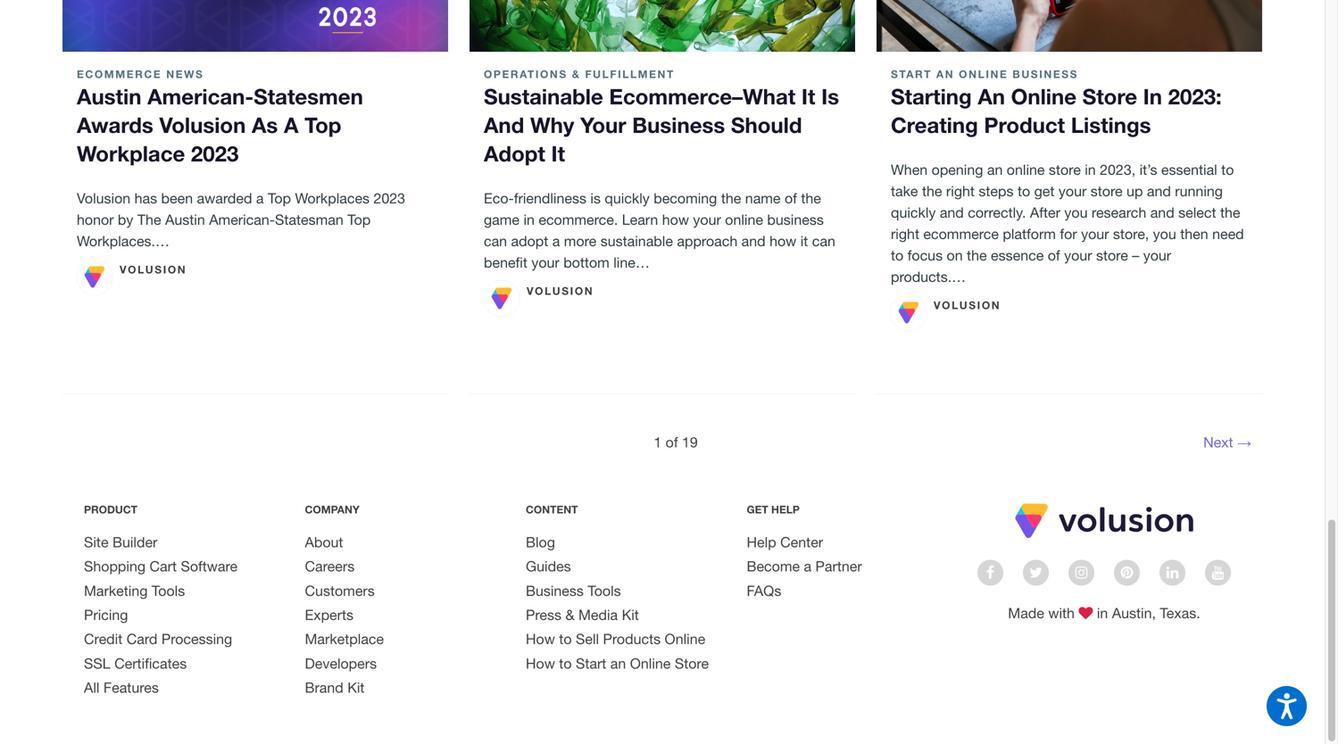 Task type: locate. For each thing, give the bounding box(es) containing it.
0 horizontal spatial volusion link
[[77, 259, 187, 295]]

of inside when opening an online store in 2023, it's essential to take the right steps to get your store up and running quickly and correctly. after you research and select the right ecommerce platform for your store, you then need to focus on the essence of your store – your products.…
[[1048, 247, 1061, 264]]

an down how to sell products online link at the bottom
[[611, 656, 626, 672]]

and inside eco-friendliness is quickly becoming the name of the game in ecommerce. learn how your online business can adopt a more sustainable approach and how it can benefit your bottom line…
[[742, 233, 766, 250]]

austin down been
[[165, 212, 205, 228]]

it
[[802, 83, 816, 109], [552, 141, 565, 166]]

business down ecommerce–what
[[633, 112, 725, 138]]

business
[[1013, 68, 1079, 80], [633, 112, 725, 138], [526, 583, 584, 600]]

0 vertical spatial of
[[785, 190, 797, 207]]

volusion for starting an online store in 2023: creating product listings
[[934, 299, 1001, 312]]

kit for brand
[[348, 680, 365, 697]]

1 vertical spatial austin
[[165, 212, 205, 228]]

faqs link
[[747, 583, 782, 600]]

about careers customers experts marketplace developers brand kit
[[305, 534, 384, 697]]

it
[[801, 233, 809, 250]]

0 horizontal spatial business
[[526, 583, 584, 600]]

and up ecommerce
[[940, 204, 964, 221]]

2023 right workplaces
[[374, 190, 406, 207]]

business inside operations & fulfillment sustainable ecommerce–what it is and why your business should adopt it
[[633, 112, 725, 138]]

volusion up honor
[[77, 190, 131, 207]]

1 horizontal spatial business
[[633, 112, 725, 138]]

start up starting
[[891, 68, 932, 80]]

volusion
[[159, 112, 246, 138], [77, 190, 131, 207], [120, 263, 187, 276], [527, 285, 594, 297], [934, 299, 1001, 312]]

and down name
[[742, 233, 766, 250]]

0 vertical spatial how
[[526, 632, 555, 648]]

benefit
[[484, 254, 528, 271]]

2 how from the top
[[526, 656, 555, 672]]

up
[[1127, 183, 1144, 200]]

top down workplaces
[[348, 212, 371, 228]]

become a partner link
[[747, 559, 863, 575]]

about link
[[305, 534, 343, 551]]

american- down 'news'
[[147, 83, 254, 109]]

store left –
[[1097, 247, 1129, 264]]

1 horizontal spatial product
[[985, 112, 1066, 138]]

kit down developers link on the bottom left
[[348, 680, 365, 697]]

volusion inside volusion has been awarded a top workplaces 2023 honor by the austin american-statesman top workplaces.…
[[77, 190, 131, 207]]

store inside blog guides business tools press & media kit how to sell products online how to start an online store
[[675, 656, 709, 672]]

2023 inside ecommerce news austin american-statesmen awards volusion as a top workplace 2023
[[191, 141, 239, 166]]

1 horizontal spatial volusion link
[[484, 281, 594, 317]]

correctly.
[[968, 204, 1027, 221]]

pagination navigation
[[59, 423, 1266, 463]]

news
[[166, 68, 204, 80]]

your right –
[[1144, 247, 1172, 264]]

2023,
[[1100, 162, 1136, 178]]

volusion link for sustainable ecommerce–what it is and why your business should adopt it
[[484, 281, 594, 317]]

1 vertical spatial you
[[1154, 226, 1177, 242]]

1 horizontal spatial it
[[802, 83, 816, 109]]

0 horizontal spatial of
[[666, 434, 678, 451]]

0 vertical spatial online
[[1007, 162, 1045, 178]]

customers
[[305, 583, 375, 600]]

credit card processing link
[[84, 632, 232, 648]]

kit inside "about careers customers experts marketplace developers brand kit"
[[348, 680, 365, 697]]

0 vertical spatial austin
[[77, 83, 142, 109]]

1 how from the top
[[526, 632, 555, 648]]

an up steps
[[988, 162, 1003, 178]]

of up business
[[785, 190, 797, 207]]

how left it
[[770, 233, 797, 250]]

of inside pagination navigation
[[666, 434, 678, 451]]

help up become
[[747, 534, 777, 551]]

quickly down the take
[[891, 204, 936, 221]]

1 vertical spatial top
[[268, 190, 291, 207]]

in up the adopt
[[524, 212, 535, 228]]

marketplace
[[305, 632, 384, 648]]

online
[[1007, 162, 1045, 178], [725, 212, 764, 228]]

2 vertical spatial business
[[526, 583, 584, 600]]

business down guides link
[[526, 583, 584, 600]]

volusion link for starting an online store in 2023: creating product listings
[[891, 295, 1001, 331]]

0 horizontal spatial start
[[576, 656, 607, 672]]

volusion down bottom
[[527, 285, 594, 297]]

a
[[284, 112, 299, 138], [256, 190, 264, 207], [553, 233, 560, 250], [804, 559, 812, 575]]

0 vertical spatial kit
[[622, 607, 639, 624]]

1 tools from the left
[[152, 583, 185, 600]]

business down starting an online store in 2023: creating product listings image
[[1013, 68, 1079, 80]]

start down sell
[[576, 656, 607, 672]]

1 vertical spatial 2023
[[374, 190, 406, 207]]

research
[[1092, 204, 1147, 221]]

0 horizontal spatial tools
[[152, 583, 185, 600]]

volusion link down workplaces.… in the left of the page
[[77, 259, 187, 295]]

tools up media
[[588, 583, 621, 600]]

volusion down 'news'
[[159, 112, 246, 138]]

steps
[[979, 183, 1014, 200]]

1 horizontal spatial store
[[1083, 83, 1138, 109]]

ecommerce news austin american-statesmen awards volusion as a top workplace 2023
[[77, 68, 363, 166]]

a right awarded
[[256, 190, 264, 207]]

online up "get" on the top right of page
[[1007, 162, 1045, 178]]

& up sustainable
[[572, 68, 581, 80]]

1 vertical spatial american-
[[209, 212, 275, 228]]

your
[[1059, 183, 1087, 200], [693, 212, 722, 228], [1082, 226, 1110, 242], [1065, 247, 1093, 264], [1144, 247, 1172, 264], [532, 254, 560, 271]]

start inside blog guides business tools press & media kit how to sell products online how to start an online store
[[576, 656, 607, 672]]

1 vertical spatial online
[[725, 212, 764, 228]]

kit up products
[[622, 607, 639, 624]]

1 vertical spatial right
[[891, 226, 920, 242]]

it down why
[[552, 141, 565, 166]]

of
[[785, 190, 797, 207], [1048, 247, 1061, 264], [666, 434, 678, 451]]

guides link
[[526, 559, 571, 575]]

help right get
[[772, 504, 800, 516]]

in inside eco-friendliness is quickly becoming the name of the game in ecommerce. learn how your online business can adopt a more sustainable approach and how it can benefit your bottom line…
[[524, 212, 535, 228]]

can
[[484, 233, 507, 250], [813, 233, 836, 250]]

an up starting
[[937, 68, 955, 80]]

0 vertical spatial product
[[985, 112, 1066, 138]]

tools
[[152, 583, 185, 600], [588, 583, 621, 600]]

1 horizontal spatial start
[[891, 68, 932, 80]]

&
[[572, 68, 581, 80], [566, 607, 575, 624]]

2023:
[[1169, 83, 1222, 109]]

kit inside blog guides business tools press & media kit how to sell products online how to start an online store
[[622, 607, 639, 624]]

1 vertical spatial &
[[566, 607, 575, 624]]

developers
[[305, 656, 377, 672]]

1 vertical spatial product
[[84, 504, 138, 516]]

store
[[1049, 162, 1081, 178], [1091, 183, 1123, 200], [1097, 247, 1129, 264]]

1 vertical spatial how
[[770, 233, 797, 250]]

1 vertical spatial store
[[1091, 183, 1123, 200]]

pricing
[[84, 607, 128, 624]]

kit
[[622, 607, 639, 624], [348, 680, 365, 697]]

0 horizontal spatial right
[[891, 226, 920, 242]]

volusion for austin american-statesmen awards volusion as a top workplace 2023
[[120, 263, 187, 276]]

0 vertical spatial store
[[1083, 83, 1138, 109]]

0 horizontal spatial it
[[552, 141, 565, 166]]

1 vertical spatial business
[[633, 112, 725, 138]]

next →
[[1204, 434, 1252, 451]]

you left the then
[[1154, 226, 1177, 242]]

texas.
[[1161, 606, 1201, 622]]

store down how to sell products online link at the bottom
[[675, 656, 709, 672]]

1 vertical spatial kit
[[348, 680, 365, 697]]

0 horizontal spatial online
[[725, 212, 764, 228]]

with
[[1049, 606, 1075, 622]]

when
[[891, 162, 928, 178]]

right down the opening
[[947, 183, 975, 200]]

0 horizontal spatial top
[[268, 190, 291, 207]]

opening
[[932, 162, 984, 178]]

right up the focus
[[891, 226, 920, 242]]

product
[[985, 112, 1066, 138], [84, 504, 138, 516]]

volusion link down products.…
[[891, 295, 1001, 331]]

ssl
[[84, 656, 110, 672]]

it left is
[[802, 83, 816, 109]]

and left select
[[1151, 204, 1175, 221]]

an right starting
[[978, 83, 1006, 109]]

next
[[1204, 434, 1234, 451]]

features
[[104, 680, 159, 697]]

0 vertical spatial how
[[663, 212, 689, 228]]

essential
[[1162, 162, 1218, 178]]

–
[[1133, 247, 1140, 264]]

quickly up learn
[[605, 190, 650, 207]]

help inside the help center become a partner faqs
[[747, 534, 777, 551]]

online up the "listings"
[[1012, 83, 1077, 109]]

top down statesmen
[[305, 112, 342, 138]]

american- down awarded
[[209, 212, 275, 228]]

1 horizontal spatial can
[[813, 233, 836, 250]]

honor
[[77, 212, 114, 228]]

and inside operations & fulfillment sustainable ecommerce–what it is and why your business should adopt it
[[484, 112, 525, 138]]

in
[[1144, 83, 1163, 109], [1085, 162, 1097, 178], [524, 212, 535, 228], [1098, 606, 1109, 622]]

business inside start an online business starting an online store in 2023: creating product listings
[[1013, 68, 1079, 80]]

online down name
[[725, 212, 764, 228]]

your down for
[[1065, 247, 1093, 264]]

store down 2023,
[[1091, 183, 1123, 200]]

in left 2023,
[[1085, 162, 1097, 178]]

then
[[1181, 226, 1209, 242]]

austin
[[77, 83, 142, 109], [165, 212, 205, 228]]

0 horizontal spatial product
[[84, 504, 138, 516]]

online down products
[[630, 656, 671, 672]]

1 horizontal spatial austin
[[165, 212, 205, 228]]

volusion link down benefit
[[484, 281, 594, 317]]

can down game
[[484, 233, 507, 250]]

and up adopt
[[484, 112, 525, 138]]

2 tools from the left
[[588, 583, 621, 600]]

0 vertical spatial &
[[572, 68, 581, 80]]

online up starting
[[959, 68, 1009, 80]]

the right on
[[967, 247, 987, 264]]

of inside eco-friendliness is quickly becoming the name of the game in ecommerce. learn how your online business can adopt a more sustainable approach and how it can benefit your bottom line…
[[785, 190, 797, 207]]

0 horizontal spatial store
[[675, 656, 709, 672]]

kit for media
[[622, 607, 639, 624]]

2 can from the left
[[813, 233, 836, 250]]

0 horizontal spatial quickly
[[605, 190, 650, 207]]

brand
[[305, 680, 344, 697]]

1 horizontal spatial of
[[785, 190, 797, 207]]

0 vertical spatial help
[[772, 504, 800, 516]]

top up statesman
[[268, 190, 291, 207]]

you
[[1065, 204, 1088, 221], [1154, 226, 1177, 242]]

sustainable
[[484, 83, 604, 109]]

0 horizontal spatial you
[[1065, 204, 1088, 221]]

site builder link
[[84, 534, 158, 551]]

online
[[959, 68, 1009, 80], [1012, 83, 1077, 109], [665, 632, 706, 648], [630, 656, 671, 672]]

the left name
[[722, 190, 742, 207]]

1 vertical spatial of
[[1048, 247, 1061, 264]]

0 vertical spatial business
[[1013, 68, 1079, 80]]

2 horizontal spatial volusion link
[[891, 295, 1001, 331]]

shopping
[[84, 559, 146, 575]]

0 vertical spatial start
[[891, 68, 932, 80]]

2023 up awarded
[[191, 141, 239, 166]]

volusion down workplaces.… in the left of the page
[[120, 263, 187, 276]]

austin down ecommerce
[[77, 83, 142, 109]]

a inside eco-friendliness is quickly becoming the name of the game in ecommerce. learn how your online business can adopt a more sustainable approach and how it can benefit your bottom line…
[[553, 233, 560, 250]]

1 horizontal spatial 2023
[[374, 190, 406, 207]]

0 horizontal spatial austin
[[77, 83, 142, 109]]

been
[[161, 190, 193, 207]]

1 horizontal spatial online
[[1007, 162, 1045, 178]]

1 vertical spatial store
[[675, 656, 709, 672]]

2 vertical spatial of
[[666, 434, 678, 451]]

1 horizontal spatial tools
[[588, 583, 621, 600]]

& down business tools link
[[566, 607, 575, 624]]

1 vertical spatial start
[[576, 656, 607, 672]]

guides
[[526, 559, 571, 575]]

how down becoming
[[663, 212, 689, 228]]

0 vertical spatial 2023
[[191, 141, 239, 166]]

the
[[923, 183, 943, 200], [722, 190, 742, 207], [801, 190, 822, 207], [1221, 204, 1241, 221], [967, 247, 987, 264]]

customers link
[[305, 583, 375, 600]]

0 horizontal spatial how
[[663, 212, 689, 228]]

0 vertical spatial american-
[[147, 83, 254, 109]]

store up "get" on the top right of page
[[1049, 162, 1081, 178]]

0 horizontal spatial can
[[484, 233, 507, 250]]

product up site builder "link"
[[84, 504, 138, 516]]

1 horizontal spatial top
[[305, 112, 342, 138]]

american- inside volusion has been awarded a top workplaces 2023 honor by the austin american-statesman top workplaces.…
[[209, 212, 275, 228]]

why
[[531, 112, 575, 138]]

in left 2023:
[[1144, 83, 1163, 109]]

0 horizontal spatial 2023
[[191, 141, 239, 166]]

an inside when opening an online store in 2023, it's essential to take the right steps to get your store up and running quickly and correctly. after you research and select the right ecommerce platform for your store, you then need to focus on the essence of your store – your products.…
[[988, 162, 1003, 178]]

follow volusion on youtube image
[[1213, 566, 1225, 581]]

help center become a partner faqs
[[747, 534, 863, 600]]

your right "get" on the top right of page
[[1059, 183, 1087, 200]]

how
[[526, 632, 555, 648], [526, 656, 555, 672]]

store inside start an online business starting an online store in 2023: creating product listings
[[1083, 83, 1138, 109]]

2 horizontal spatial business
[[1013, 68, 1079, 80]]

top
[[305, 112, 342, 138], [268, 190, 291, 207], [348, 212, 371, 228]]

a left more
[[553, 233, 560, 250]]

to up running
[[1222, 162, 1235, 178]]

follow volusion on twitter image
[[1030, 566, 1043, 581]]

how
[[663, 212, 689, 228], [770, 233, 797, 250]]

volusion down products.…
[[934, 299, 1001, 312]]

can right it
[[813, 233, 836, 250]]

an
[[937, 68, 955, 80], [978, 83, 1006, 109], [988, 162, 1003, 178], [611, 656, 626, 672]]

more
[[564, 233, 597, 250]]

1 horizontal spatial quickly
[[891, 204, 936, 221]]

a right as on the left of page
[[284, 112, 299, 138]]

1 vertical spatial how
[[526, 656, 555, 672]]

workplace
[[77, 141, 185, 166]]

1 vertical spatial help
[[747, 534, 777, 551]]

0 vertical spatial right
[[947, 183, 975, 200]]

store up the "listings"
[[1083, 83, 1138, 109]]

you up for
[[1065, 204, 1088, 221]]

american- inside ecommerce news austin american-statesmen awards volusion as a top workplace 2023
[[147, 83, 254, 109]]

1 horizontal spatial kit
[[622, 607, 639, 624]]

& inside operations & fulfillment sustainable ecommerce–what it is and why your business should adopt it
[[572, 68, 581, 80]]

0 vertical spatial top
[[305, 112, 342, 138]]

line…
[[614, 254, 650, 271]]

2 vertical spatial top
[[348, 212, 371, 228]]

a down center
[[804, 559, 812, 575]]

essence
[[991, 247, 1044, 264]]

ecommerce
[[77, 68, 162, 80]]

brand kit link
[[305, 680, 365, 697]]

ecommerce software by volusion image
[[1013, 502, 1197, 541]]

product up "get" on the top right of page
[[985, 112, 1066, 138]]

0 vertical spatial store
[[1049, 162, 1081, 178]]

2023 inside volusion has been awarded a top workplaces 2023 honor by the austin american-statesman top workplaces.…
[[374, 190, 406, 207]]

in inside start an online business starting an online store in 2023: creating product listings
[[1144, 83, 1163, 109]]

tools down cart
[[152, 583, 185, 600]]

of down for
[[1048, 247, 1061, 264]]

it's
[[1140, 162, 1158, 178]]

2 horizontal spatial of
[[1048, 247, 1061, 264]]

business inside blog guides business tools press & media kit how to sell products online how to start an online store
[[526, 583, 584, 600]]

0 horizontal spatial kit
[[348, 680, 365, 697]]

of right 1
[[666, 434, 678, 451]]

and down it's
[[1148, 183, 1172, 200]]

a inside the help center become a partner faqs
[[804, 559, 812, 575]]

bottom
[[564, 254, 610, 271]]

to left the focus
[[891, 247, 904, 264]]

0 vertical spatial it
[[802, 83, 816, 109]]

creating
[[891, 112, 979, 138]]



Task type: vqa. For each thing, say whether or not it's contained in the screenshot.


Task type: describe. For each thing, give the bounding box(es) containing it.
follow volusion on instagram image
[[1076, 566, 1088, 581]]

all features link
[[84, 680, 159, 697]]

as
[[252, 112, 278, 138]]

2 vertical spatial store
[[1097, 247, 1129, 264]]

blog link
[[526, 534, 555, 551]]

get
[[1035, 183, 1055, 200]]

marketing tools link
[[84, 583, 185, 600]]

eco-
[[484, 190, 514, 207]]

in inside when opening an online store in 2023, it's essential to take the right steps to get your store up and running quickly and correctly. after you research and select the right ecommerce platform for your store, you then need to focus on the essence of your store – your products.…
[[1085, 162, 1097, 178]]

1 can from the left
[[484, 233, 507, 250]]

about
[[305, 534, 343, 551]]

should
[[731, 112, 802, 138]]

the
[[137, 212, 161, 228]]

sustainable ecommerce–what it is and why your business should adopt it image
[[470, 0, 856, 52]]

processing
[[162, 632, 232, 648]]

1 horizontal spatial right
[[947, 183, 975, 200]]

volusion for sustainable ecommerce–what it is and why your business should adopt it
[[527, 285, 594, 297]]

follow volusion on linkedin image
[[1167, 566, 1179, 581]]

→
[[1238, 434, 1252, 451]]

your right for
[[1082, 226, 1110, 242]]

press & media kit link
[[526, 607, 639, 624]]

quickly inside eco-friendliness is quickly becoming the name of the game in ecommerce. learn how your online business can adopt a more sustainable approach and how it can benefit your bottom line…
[[605, 190, 650, 207]]

volusion link for austin american-statesmen awards volusion as a top workplace 2023
[[77, 259, 187, 295]]

is
[[822, 83, 840, 109]]

by
[[118, 212, 133, 228]]

the up need
[[1221, 204, 1241, 221]]

is
[[591, 190, 601, 207]]

& inside blog guides business tools press & media kit how to sell products online how to start an online store
[[566, 607, 575, 624]]

top inside ecommerce news austin american-statesmen awards volusion as a top workplace 2023
[[305, 112, 342, 138]]

starting an online store in 2023: creating product listings image
[[877, 0, 1263, 52]]

a inside volusion has been awarded a top workplaces 2023 honor by the austin american-statesman top workplaces.…
[[256, 190, 264, 207]]

in austin, texas.
[[1094, 606, 1201, 622]]

your down the adopt
[[532, 254, 560, 271]]

after
[[1031, 204, 1061, 221]]

start inside start an online business starting an online store in 2023: creating product listings
[[891, 68, 932, 80]]

faqs
[[747, 583, 782, 600]]

credit
[[84, 632, 123, 648]]

product inside start an online business starting an online store in 2023: creating product listings
[[985, 112, 1066, 138]]

follow volusion on facebook image
[[987, 566, 995, 581]]

1
[[654, 434, 662, 451]]

open accessibe: accessibility options, statement and help image
[[1278, 694, 1297, 720]]

awarded
[[197, 190, 252, 207]]

careers link
[[305, 559, 355, 575]]

running
[[1176, 183, 1224, 200]]

1 vertical spatial it
[[552, 141, 565, 166]]

select
[[1179, 204, 1217, 221]]

operations
[[484, 68, 568, 80]]

online right products
[[665, 632, 706, 648]]

cart
[[150, 559, 177, 575]]

press
[[526, 607, 562, 624]]

site
[[84, 534, 109, 551]]

adopt
[[484, 141, 546, 166]]

tools inside blog guides business tools press & media kit how to sell products online how to start an online store
[[588, 583, 621, 600]]

adopt
[[511, 233, 549, 250]]

store,
[[1114, 226, 1150, 242]]

to left "get" on the top right of page
[[1018, 183, 1031, 200]]

shopping cart software link
[[84, 559, 238, 575]]

experts link
[[305, 607, 354, 624]]

the up business
[[801, 190, 822, 207]]

ecommerce
[[924, 226, 999, 242]]

become
[[747, 559, 800, 575]]

made
[[1009, 606, 1045, 622]]

next → link
[[1193, 427, 1263, 459]]

when opening an online store in 2023, it's essential to take the right steps to get your store up and running quickly and correctly. after you research and select the right ecommerce platform for your store, you then need to focus on the essence of your store – your products.…
[[891, 162, 1245, 285]]

learn
[[622, 212, 659, 228]]

how to start an online store link
[[526, 656, 709, 672]]

austin inside volusion has been awarded a top workplaces 2023 honor by the austin american-statesman top workplaces.…
[[165, 212, 205, 228]]

tools inside site builder shopping cart software marketing tools pricing credit card processing ssl certificates all features
[[152, 583, 185, 600]]

quickly inside when opening an online store in 2023, it's essential to take the right steps to get your store up and running quickly and correctly. after you research and select the right ecommerce platform for your store, you then need to focus on the essence of your store – your products.…
[[891, 204, 936, 221]]

business tools link
[[526, 583, 621, 600]]

get
[[747, 504, 769, 516]]

experts
[[305, 607, 354, 624]]

platform
[[1003, 226, 1057, 242]]

approach
[[677, 233, 738, 250]]

a inside ecommerce news austin american-statesmen awards volusion as a top workplace 2023
[[284, 112, 299, 138]]

2 horizontal spatial top
[[348, 212, 371, 228]]

sell
[[576, 632, 599, 648]]

take
[[891, 183, 919, 200]]

products
[[603, 632, 661, 648]]

the right the take
[[923, 183, 943, 200]]

help center link
[[747, 534, 824, 551]]

1 horizontal spatial you
[[1154, 226, 1177, 242]]

austin inside ecommerce news austin american-statesmen awards volusion as a top workplace 2023
[[77, 83, 142, 109]]

heart image
[[1079, 607, 1094, 621]]

to left sell
[[559, 632, 572, 648]]

volusion has been awarded a top workplaces 2023 honor by the austin american-statesman top workplaces.…
[[77, 190, 406, 250]]

company
[[305, 504, 360, 516]]

1 of 19
[[654, 434, 698, 451]]

sustainable
[[601, 233, 673, 250]]

1 horizontal spatial how
[[770, 233, 797, 250]]

follow volusion on pinterest image
[[1121, 566, 1134, 581]]

your up the approach
[[693, 212, 722, 228]]

volusion inside ecommerce news austin american-statesmen awards volusion as a top workplace 2023
[[159, 112, 246, 138]]

made with
[[1009, 606, 1079, 622]]

online inside when opening an online store in 2023, it's essential to take the right steps to get your store up and running quickly and correctly. after you research and select the right ecommerce platform for your store, you then need to focus on the essence of your store – your products.…
[[1007, 162, 1045, 178]]

media
[[579, 607, 618, 624]]

ecommerce.
[[539, 212, 618, 228]]

0 vertical spatial you
[[1065, 204, 1088, 221]]

pricing link
[[84, 607, 128, 624]]

eco-friendliness is quickly becoming the name of the game in ecommerce. learn how your online business can adopt a more sustainable approach and how it can benefit your bottom line…
[[484, 190, 836, 271]]

austin american-statesmen awards volusion as a top workplace 2023 image
[[63, 0, 448, 52]]

workplaces
[[295, 190, 370, 207]]

careers
[[305, 559, 355, 575]]

marketplace link
[[305, 632, 384, 648]]

game
[[484, 212, 520, 228]]

for
[[1061, 226, 1078, 242]]

statesmen
[[254, 83, 363, 109]]

19
[[682, 434, 698, 451]]

blog guides business tools press & media kit how to sell products online how to start an online store
[[526, 534, 709, 672]]

to down "press & media kit" link
[[559, 656, 572, 672]]

business
[[768, 212, 824, 228]]

in right the heart icon
[[1098, 606, 1109, 622]]

how to sell products online link
[[526, 632, 706, 648]]

builder
[[113, 534, 158, 551]]

developers link
[[305, 656, 377, 672]]

awards
[[77, 112, 153, 138]]

online inside eco-friendliness is quickly becoming the name of the game in ecommerce. learn how your online business can adopt a more sustainable approach and how it can benefit your bottom line…
[[725, 212, 764, 228]]

all
[[84, 680, 100, 697]]

an inside blog guides business tools press & media kit how to sell products online how to start an online store
[[611, 656, 626, 672]]

ssl certificates link
[[84, 656, 187, 672]]

ecommerce–what
[[610, 83, 796, 109]]

fulfillment
[[585, 68, 675, 80]]

need
[[1213, 226, 1245, 242]]



